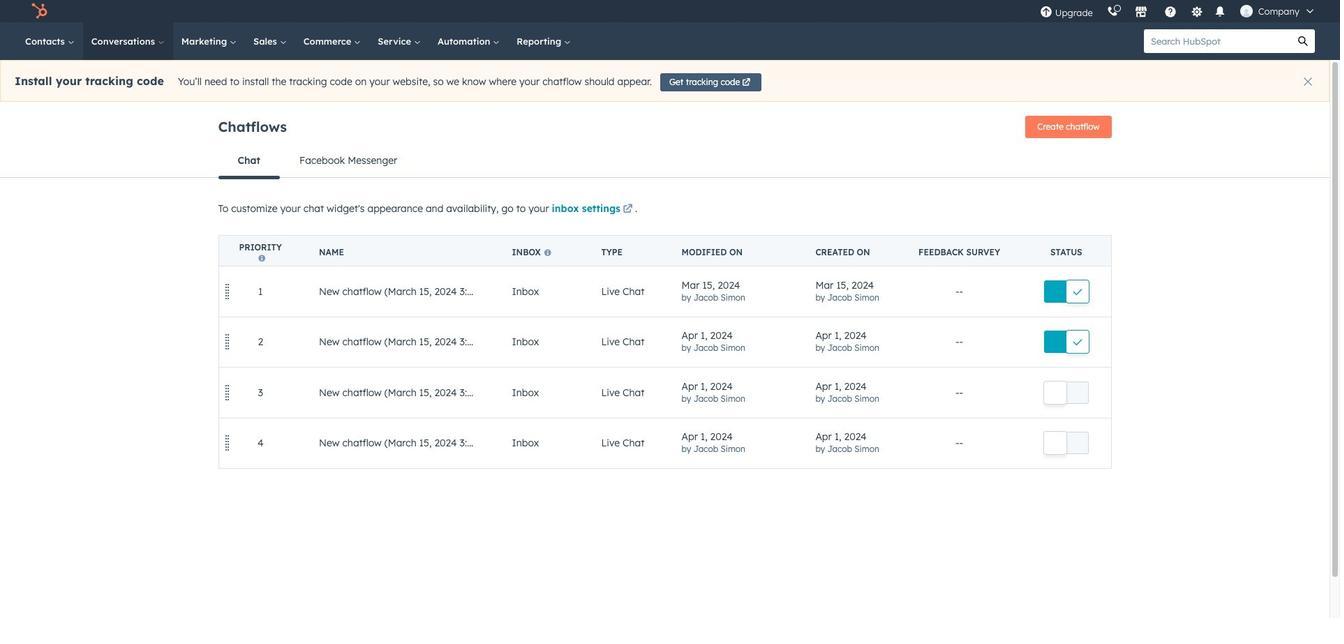 Task type: vqa. For each thing, say whether or not it's contained in the screenshot.
for at the bottom left
no



Task type: describe. For each thing, give the bounding box(es) containing it.
Search HubSpot search field
[[1145, 29, 1292, 53]]

jacob simon image
[[1241, 5, 1253, 17]]

close image
[[1305, 78, 1313, 86]]



Task type: locate. For each thing, give the bounding box(es) containing it.
marketplaces image
[[1135, 6, 1148, 19]]

alert
[[0, 60, 1330, 102]]

link opens in a new window image
[[623, 202, 633, 219], [623, 205, 633, 215]]

2 link opens in a new window image from the top
[[623, 205, 633, 215]]

navigation
[[218, 144, 1112, 179]]

banner
[[218, 112, 1112, 144]]

menu
[[1033, 0, 1324, 22]]

1 link opens in a new window image from the top
[[623, 202, 633, 219]]



